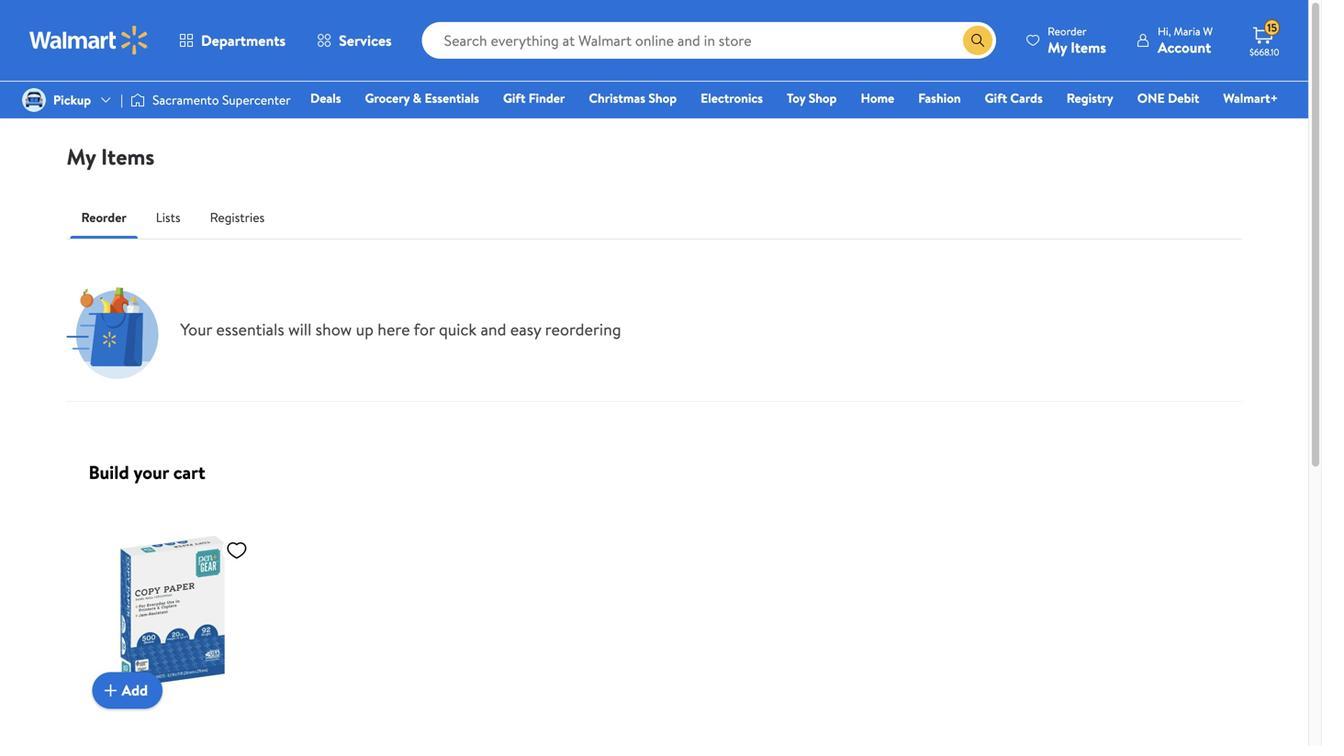Task type: describe. For each thing, give the bounding box(es) containing it.
reorder for reorder
[[81, 208, 127, 226]]

your essentials will show up here for quick and easy reordering
[[180, 318, 621, 341]]

15
[[1268, 20, 1278, 36]]

maria
[[1174, 23, 1201, 39]]

one debit
[[1138, 89, 1200, 107]]

home
[[861, 89, 895, 107]]

gift cards
[[985, 89, 1043, 107]]

registry
[[1067, 89, 1114, 107]]

add
[[122, 681, 148, 701]]

fashion link
[[910, 88, 969, 108]]

gift cards link
[[977, 88, 1051, 108]]

departments
[[201, 30, 286, 51]]

Walmart Site-Wide search field
[[422, 22, 997, 59]]

one
[[1138, 89, 1165, 107]]

home link
[[853, 88, 903, 108]]

essentials
[[425, 89, 479, 107]]

reorder for reorder my items
[[1048, 23, 1087, 39]]

services button
[[301, 18, 407, 62]]

Search search field
[[422, 22, 997, 59]]

up
[[356, 318, 374, 341]]

gift for gift finder
[[503, 89, 526, 107]]

shop for toy shop
[[809, 89, 837, 107]]

|
[[121, 91, 123, 109]]

1 vertical spatial items
[[101, 141, 155, 172]]

add to favorites list, pen+gear copy paper, 8.5" x 11", 92 bright, white, 20 lb., 1 ream (500 sheets) image
[[226, 539, 248, 562]]

items inside reorder my items
[[1071, 37, 1107, 57]]

account
[[1158, 37, 1212, 57]]

easy
[[510, 318, 541, 341]]

pen+gear copy paper, 8.5" x 11", 92 bright, white, 20 lb., 1 ream (500 sheets) image
[[92, 532, 255, 695]]

my items
[[67, 141, 155, 172]]

lists
[[156, 208, 181, 226]]

walmart+ link
[[1215, 88, 1287, 108]]

search icon image
[[971, 33, 986, 48]]

reordering
[[545, 318, 621, 341]]

electronics
[[701, 89, 763, 107]]

your
[[134, 460, 169, 485]]

build
[[89, 460, 129, 485]]

and
[[481, 318, 507, 341]]

show
[[316, 318, 352, 341]]

christmas shop link
[[581, 88, 685, 108]]

fashion
[[919, 89, 961, 107]]

finder
[[529, 89, 565, 107]]

grocery
[[365, 89, 410, 107]]

toy shop link
[[779, 88, 845, 108]]

add to cart image
[[100, 680, 122, 702]]

toy shop
[[787, 89, 837, 107]]

christmas
[[589, 89, 646, 107]]

gift finder link
[[495, 88, 573, 108]]



Task type: vqa. For each thing, say whether or not it's contained in the screenshot.
essentials at the left of page
yes



Task type: locate. For each thing, give the bounding box(es) containing it.
items
[[1071, 37, 1107, 57], [101, 141, 155, 172]]

1 vertical spatial my
[[67, 141, 96, 172]]

grocery & essentials link
[[357, 88, 488, 108]]

1 horizontal spatial my
[[1048, 37, 1067, 57]]

 image
[[130, 91, 145, 109]]

2 gift from the left
[[985, 89, 1008, 107]]

my down 'pickup'
[[67, 141, 96, 172]]

shop
[[649, 89, 677, 107], [809, 89, 837, 107]]

$668.10
[[1250, 46, 1280, 58]]

hi, maria w account
[[1158, 23, 1213, 57]]

1 gift from the left
[[503, 89, 526, 107]]

reorder down my items at left top
[[81, 208, 127, 226]]

gift for gift cards
[[985, 89, 1008, 107]]

registries link
[[195, 196, 279, 240]]

debit
[[1168, 89, 1200, 107]]

1 horizontal spatial shop
[[809, 89, 837, 107]]

1 horizontal spatial items
[[1071, 37, 1107, 57]]

build your cart
[[89, 460, 205, 485]]

grocery & essentials
[[365, 89, 479, 107]]

reorder inside reorder my items
[[1048, 23, 1087, 39]]

0 vertical spatial my
[[1048, 37, 1067, 57]]

items up registry
[[1071, 37, 1107, 57]]

reorder my items
[[1048, 23, 1107, 57]]

sacramento
[[153, 91, 219, 109]]

gift finder
[[503, 89, 565, 107]]

0 vertical spatial reorder
[[1048, 23, 1087, 39]]

one debit link
[[1129, 88, 1208, 108]]

add button
[[92, 673, 163, 709]]

essentials
[[216, 318, 284, 341]]

toy
[[787, 89, 806, 107]]

0 horizontal spatial reorder
[[81, 208, 127, 226]]

my
[[1048, 37, 1067, 57], [67, 141, 96, 172]]

sacramento supercenter
[[153, 91, 291, 109]]

1 shop from the left
[[649, 89, 677, 107]]

lists link
[[141, 196, 195, 240]]

0 horizontal spatial items
[[101, 141, 155, 172]]

walmart+
[[1224, 89, 1278, 107]]

my inside reorder my items
[[1048, 37, 1067, 57]]

reorder link
[[67, 196, 141, 240]]

your
[[180, 318, 212, 341]]

services
[[339, 30, 392, 51]]

reorder up registry
[[1048, 23, 1087, 39]]

here
[[378, 318, 410, 341]]

electronics link
[[693, 88, 772, 108]]

2 shop from the left
[[809, 89, 837, 107]]

deals
[[310, 89, 341, 107]]

registries
[[210, 208, 265, 226]]

reorder inside "link"
[[81, 208, 127, 226]]

cart
[[173, 460, 205, 485]]

0 horizontal spatial my
[[67, 141, 96, 172]]

&
[[413, 89, 422, 107]]

shop right christmas
[[649, 89, 677, 107]]

0 vertical spatial items
[[1071, 37, 1107, 57]]

supercenter
[[222, 91, 291, 109]]

gift
[[503, 89, 526, 107], [985, 89, 1008, 107]]

items down |
[[101, 141, 155, 172]]

cards
[[1011, 89, 1043, 107]]

w
[[1203, 23, 1213, 39]]

gift left finder
[[503, 89, 526, 107]]

shop right toy
[[809, 89, 837, 107]]

0 horizontal spatial gift
[[503, 89, 526, 107]]

1 horizontal spatial reorder
[[1048, 23, 1087, 39]]

gift left cards
[[985, 89, 1008, 107]]

registry link
[[1059, 88, 1122, 108]]

my up registry
[[1048, 37, 1067, 57]]

deals link
[[302, 88, 349, 108]]

reorder
[[1048, 23, 1087, 39], [81, 208, 127, 226]]

departments button
[[163, 18, 301, 62]]

pickup
[[53, 91, 91, 109]]

christmas shop
[[589, 89, 677, 107]]

1 vertical spatial reorder
[[81, 208, 127, 226]]

for
[[414, 318, 435, 341]]

 image
[[22, 88, 46, 112]]

walmart image
[[29, 26, 149, 55]]

sign out image
[[67, 287, 158, 379]]

shop for christmas shop
[[649, 89, 677, 107]]

will
[[288, 318, 312, 341]]

hi,
[[1158, 23, 1172, 39]]

quick
[[439, 318, 477, 341]]

1 horizontal spatial gift
[[985, 89, 1008, 107]]

0 horizontal spatial shop
[[649, 89, 677, 107]]



